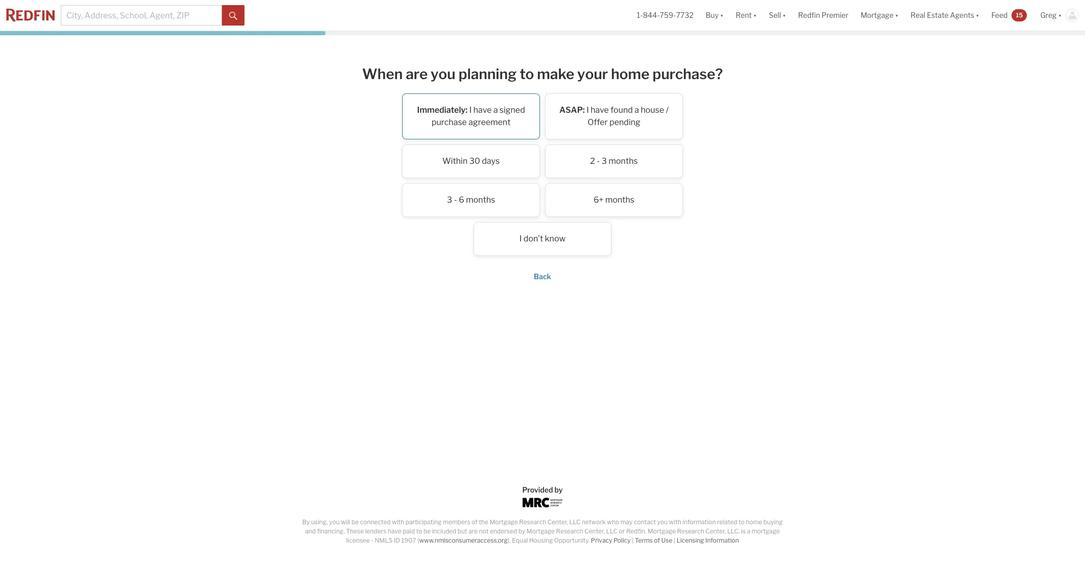 Task type: describe. For each thing, give the bounding box(es) containing it.
7732
[[676, 11, 694, 20]]

purchase
[[432, 117, 467, 127]]

759-
[[660, 11, 676, 20]]

have inside asap: i have found a house / offer pending
[[591, 105, 609, 115]]

contact
[[634, 518, 656, 526]]

use
[[662, 537, 673, 544]]

844-
[[643, 11, 660, 20]]

information
[[683, 518, 716, 526]]

rent ▾ button
[[730, 0, 763, 31]]

equal
[[512, 537, 528, 544]]

when are you planning to make your home purchase? option group
[[339, 93, 747, 261]]

▾ for sell ▾
[[783, 11, 786, 20]]

connected
[[360, 518, 391, 526]]

terms
[[635, 537, 653, 544]]

buy
[[706, 11, 719, 20]]

privacy
[[591, 537, 612, 544]]

a inside asap: i have found a house / offer pending
[[635, 105, 639, 115]]

or
[[619, 527, 625, 535]]

your
[[578, 65, 608, 83]]

but
[[458, 527, 467, 535]]

▾ for buy ▾
[[720, 11, 724, 20]]

terms of use link
[[635, 537, 673, 544]]

asap: i have found a house / offer pending
[[560, 105, 669, 127]]

asap:
[[560, 105, 585, 115]]

by inside by using, you will be connected with participating members of the mortgage research center, llc network who may contact you with information related to home buying and financing. these lenders have paid to be included but are not endorsed by mortgage research center, llc or redfin. mortgage research center, llc. is a mortgage licensee - nmls id 1907 (
[[519, 527, 526, 535]]

1 | from the left
[[632, 537, 634, 544]]

1 horizontal spatial center,
[[585, 527, 605, 535]]

1 vertical spatial be
[[424, 527, 431, 535]]

opportunity.
[[554, 537, 590, 544]]

0 horizontal spatial 3
[[447, 195, 452, 205]]

sell ▾ button
[[763, 0, 792, 31]]

30
[[469, 156, 480, 166]]

included
[[432, 527, 456, 535]]

months for 3 - 6 months
[[466, 195, 495, 205]]

submit search image
[[229, 12, 237, 20]]

licensee
[[346, 537, 370, 544]]

found
[[611, 105, 633, 115]]

these
[[346, 527, 364, 535]]

provided
[[523, 486, 553, 494]]

▾ for rent ▾
[[754, 11, 757, 20]]

buy ▾ button
[[706, 0, 724, 31]]

mortgage research center image
[[523, 498, 563, 508]]

i for a
[[469, 105, 472, 115]]

licensing
[[677, 537, 704, 544]]

1 horizontal spatial research
[[556, 527, 583, 535]]

privacy policy link
[[591, 537, 631, 544]]

pending
[[610, 117, 641, 127]]

1-844-759-7732 link
[[637, 11, 694, 20]]

3 - 6 months
[[447, 195, 495, 205]]

id
[[394, 537, 400, 544]]

back button
[[534, 272, 551, 281]]

real estate agents ▾ button
[[905, 0, 986, 31]]

have inside i have a signed purchase agreement
[[474, 105, 492, 115]]

).
[[508, 537, 511, 544]]

planning
[[459, 65, 517, 83]]

i have a signed purchase agreement
[[432, 105, 525, 127]]

network
[[582, 518, 606, 526]]

- for 2
[[597, 156, 600, 166]]

/
[[666, 105, 669, 115]]

0 horizontal spatial llc
[[569, 518, 581, 526]]

mortgage inside dropdown button
[[861, 11, 894, 20]]

2 horizontal spatial research
[[677, 527, 704, 535]]

City, Address, School, Agent, ZIP search field
[[61, 5, 222, 26]]

home purchase?
[[611, 65, 723, 83]]

have inside by using, you will be connected with participating members of the mortgage research center, llc network who may contact you with information related to home buying and financing. these lenders have paid to be included but are not endorsed by mortgage research center, llc or redfin. mortgage research center, llc. is a mortgage licensee - nmls id 1907 (
[[388, 527, 402, 535]]

2 - 3 months
[[590, 156, 638, 166]]

agreement
[[469, 117, 511, 127]]

and
[[305, 527, 316, 535]]

participating
[[406, 518, 442, 526]]

when are you planning to make your home purchase?
[[362, 65, 723, 83]]

by
[[302, 518, 310, 526]]

2 | from the left
[[674, 537, 676, 544]]

the
[[479, 518, 489, 526]]

6+ months
[[594, 195, 635, 205]]

rent ▾
[[736, 11, 757, 20]]

0 vertical spatial be
[[352, 518, 359, 526]]

1-844-759-7732
[[637, 11, 694, 20]]

licensing information link
[[677, 537, 739, 544]]

i for know
[[520, 234, 522, 243]]

premier
[[822, 11, 849, 20]]

15
[[1016, 11, 1023, 19]]

6+
[[594, 195, 604, 205]]

▾ for greg ▾
[[1059, 11, 1062, 20]]

don't
[[524, 234, 543, 243]]

of for terms
[[654, 537, 660, 544]]

6
[[459, 195, 464, 205]]

when
[[362, 65, 403, 83]]

1-
[[637, 11, 643, 20]]

within 30 days
[[443, 156, 500, 166]]

days
[[482, 156, 500, 166]]

is
[[741, 527, 746, 535]]



Task type: locate. For each thing, give the bounding box(es) containing it.
- inside by using, you will be connected with participating members of the mortgage research center, llc network who may contact you with information related to home buying and financing. these lenders have paid to be included but are not endorsed by mortgage research center, llc or redfin. mortgage research center, llc. is a mortgage licensee - nmls id 1907 (
[[371, 537, 374, 544]]

1 vertical spatial to
[[739, 518, 745, 526]]

be down the participating
[[424, 527, 431, 535]]

redfin
[[798, 11, 820, 20]]

llc up privacy policy link
[[606, 527, 618, 535]]

0 horizontal spatial have
[[388, 527, 402, 535]]

paid
[[403, 527, 415, 535]]

mortgage up housing
[[527, 527, 555, 535]]

2 horizontal spatial have
[[591, 105, 609, 115]]

1 ▾ from the left
[[720, 11, 724, 20]]

2 horizontal spatial center,
[[706, 527, 726, 535]]

a up agreement
[[494, 105, 498, 115]]

1 horizontal spatial you
[[431, 65, 456, 83]]

0 vertical spatial are
[[406, 65, 428, 83]]

you right contact
[[657, 518, 668, 526]]

buy ▾ button
[[700, 0, 730, 31]]

policy
[[614, 537, 631, 544]]

buying
[[764, 518, 783, 526]]

information
[[706, 537, 739, 544]]

immediately:
[[417, 105, 468, 115]]

3 right 2
[[602, 156, 607, 166]]

| down redfin.
[[632, 537, 634, 544]]

center,
[[548, 518, 568, 526], [585, 527, 605, 535], [706, 527, 726, 535]]

llc up opportunity.
[[569, 518, 581, 526]]

not
[[479, 527, 489, 535]]

redfin premier button
[[792, 0, 855, 31]]

1 vertical spatial 3
[[447, 195, 452, 205]]

back
[[534, 272, 551, 281]]

lenders
[[365, 527, 387, 535]]

- for 3
[[454, 195, 457, 205]]

of left the
[[472, 518, 478, 526]]

2 with from the left
[[669, 518, 682, 526]]

1 vertical spatial by
[[519, 527, 526, 535]]

months right "6"
[[466, 195, 495, 205]]

0 horizontal spatial -
[[371, 537, 374, 544]]

have up "id"
[[388, 527, 402, 535]]

research up opportunity.
[[556, 527, 583, 535]]

2 vertical spatial to
[[416, 527, 422, 535]]

▾ right sell
[[783, 11, 786, 20]]

you for are
[[431, 65, 456, 83]]

1 vertical spatial llc
[[606, 527, 618, 535]]

who
[[607, 518, 619, 526]]

by using, you will be connected with participating members of the mortgage research center, llc network who may contact you with information related to home buying and financing. these lenders have paid to be included but are not endorsed by mortgage research center, llc or redfin. mortgage research center, llc. is a mortgage licensee - nmls id 1907 (
[[302, 518, 783, 544]]

|
[[632, 537, 634, 544], [674, 537, 676, 544]]

mortgage up use on the bottom of page
[[648, 527, 676, 535]]

0 horizontal spatial to
[[416, 527, 422, 535]]

2 horizontal spatial to
[[739, 518, 745, 526]]

a right is on the right bottom of the page
[[747, 527, 751, 535]]

with
[[392, 518, 404, 526], [669, 518, 682, 526]]

you for using,
[[329, 518, 340, 526]]

1 horizontal spatial be
[[424, 527, 431, 535]]

0 vertical spatial by
[[555, 486, 563, 494]]

2 horizontal spatial you
[[657, 518, 668, 526]]

have up agreement
[[474, 105, 492, 115]]

home
[[746, 518, 763, 526]]

(
[[418, 537, 419, 544]]

0 horizontal spatial i
[[469, 105, 472, 115]]

redfin premier
[[798, 11, 849, 20]]

2 vertical spatial -
[[371, 537, 374, 544]]

1 horizontal spatial 3
[[602, 156, 607, 166]]

by
[[555, 486, 563, 494], [519, 527, 526, 535]]

0 vertical spatial 3
[[602, 156, 607, 166]]

www.nmlsconsumeraccess.org
[[419, 537, 508, 544]]

i right 'asap:'
[[587, 105, 589, 115]]

you
[[431, 65, 456, 83], [329, 518, 340, 526], [657, 518, 668, 526]]

0 vertical spatial to
[[520, 65, 534, 83]]

6 ▾ from the left
[[1059, 11, 1062, 20]]

▾ right buy
[[720, 11, 724, 20]]

0 vertical spatial of
[[472, 518, 478, 526]]

a inside i have a signed purchase agreement
[[494, 105, 498, 115]]

greg ▾
[[1041, 11, 1062, 20]]

▾ right rent
[[754, 11, 757, 20]]

1 horizontal spatial llc
[[606, 527, 618, 535]]

be
[[352, 518, 359, 526], [424, 527, 431, 535]]

▾ inside dropdown button
[[976, 11, 980, 20]]

months right 6+
[[605, 195, 635, 205]]

0 vertical spatial llc
[[569, 518, 581, 526]]

redfin.
[[626, 527, 647, 535]]

2 horizontal spatial -
[[597, 156, 600, 166]]

endorsed
[[490, 527, 517, 535]]

2 horizontal spatial i
[[587, 105, 589, 115]]

1 horizontal spatial are
[[469, 527, 478, 535]]

sell ▾
[[769, 11, 786, 20]]

signed
[[500, 105, 525, 115]]

to up is on the right bottom of the page
[[739, 518, 745, 526]]

| right use on the bottom of page
[[674, 537, 676, 544]]

rent ▾ button
[[736, 0, 757, 31]]

house
[[641, 105, 664, 115]]

1 horizontal spatial with
[[669, 518, 682, 526]]

0 horizontal spatial of
[[472, 518, 478, 526]]

1 horizontal spatial |
[[674, 537, 676, 544]]

1 vertical spatial are
[[469, 527, 478, 535]]

0 vertical spatial -
[[597, 156, 600, 166]]

- right 2
[[597, 156, 600, 166]]

of
[[472, 518, 478, 526], [654, 537, 660, 544]]

2 ▾ from the left
[[754, 11, 757, 20]]

1 horizontal spatial a
[[635, 105, 639, 115]]

of inside by using, you will be connected with participating members of the mortgage research center, llc network who may contact you with information related to home buying and financing. these lenders have paid to be included but are not endorsed by mortgage research center, llc or redfin. mortgage research center, llc. is a mortgage licensee - nmls id 1907 (
[[472, 518, 478, 526]]

a right found
[[635, 105, 639, 115]]

3
[[602, 156, 607, 166], [447, 195, 452, 205]]

0 horizontal spatial are
[[406, 65, 428, 83]]

- left "6"
[[454, 195, 457, 205]]

research up housing
[[519, 518, 546, 526]]

to left make
[[520, 65, 534, 83]]

months
[[609, 156, 638, 166], [466, 195, 495, 205], [605, 195, 635, 205]]

mortgage left real
[[861, 11, 894, 20]]

0 horizontal spatial by
[[519, 527, 526, 535]]

llc.
[[728, 527, 740, 535]]

▾ left real
[[895, 11, 899, 20]]

estate
[[927, 11, 949, 20]]

3 left "6"
[[447, 195, 452, 205]]

1 horizontal spatial by
[[555, 486, 563, 494]]

have up offer
[[591, 105, 609, 115]]

▾ for mortgage ▾
[[895, 11, 899, 20]]

1 horizontal spatial -
[[454, 195, 457, 205]]

related
[[717, 518, 738, 526]]

0 horizontal spatial research
[[519, 518, 546, 526]]

a
[[494, 105, 498, 115], [635, 105, 639, 115], [747, 527, 751, 535]]

llc
[[569, 518, 581, 526], [606, 527, 618, 535]]

with up use on the bottom of page
[[669, 518, 682, 526]]

using,
[[311, 518, 328, 526]]

a inside by using, you will be connected with participating members of the mortgage research center, llc network who may contact you with information related to home buying and financing. these lenders have paid to be included but are not endorsed by mortgage research center, llc or redfin. mortgage research center, llc. is a mortgage licensee - nmls id 1907 (
[[747, 527, 751, 535]]

4 ▾ from the left
[[895, 11, 899, 20]]

1 horizontal spatial of
[[654, 537, 660, 544]]

0 horizontal spatial a
[[494, 105, 498, 115]]

agents
[[950, 11, 975, 20]]

of left use on the bottom of page
[[654, 537, 660, 544]]

i inside asap: i have found a house / offer pending
[[587, 105, 589, 115]]

2 horizontal spatial a
[[747, 527, 751, 535]]

i left the don't
[[520, 234, 522, 243]]

buy ▾
[[706, 11, 724, 20]]

1 horizontal spatial to
[[520, 65, 534, 83]]

are inside by using, you will be connected with participating members of the mortgage research center, llc network who may contact you with information related to home buying and financing. these lenders have paid to be included but are not endorsed by mortgage research center, llc or redfin. mortgage research center, llc. is a mortgage licensee - nmls id 1907 (
[[469, 527, 478, 535]]

▾ right agents at the right of page
[[976, 11, 980, 20]]

to up (
[[416, 527, 422, 535]]

housing
[[529, 537, 553, 544]]

research
[[519, 518, 546, 526], [556, 527, 583, 535], [677, 527, 704, 535]]

months right 2
[[609, 156, 638, 166]]

within
[[443, 156, 468, 166]]

by up equal
[[519, 527, 526, 535]]

be up these
[[352, 518, 359, 526]]

research up the licensing
[[677, 527, 704, 535]]

financing.
[[317, 527, 345, 535]]

0 horizontal spatial center,
[[548, 518, 568, 526]]

0 horizontal spatial with
[[392, 518, 404, 526]]

make
[[537, 65, 575, 83]]

nmls
[[375, 537, 393, 544]]

of for members
[[472, 518, 478, 526]]

real estate agents ▾ link
[[911, 0, 980, 31]]

www.nmlsconsumeraccess.org ). equal housing opportunity. privacy policy | terms of use | licensing information
[[419, 537, 739, 544]]

mortgage ▾ button
[[861, 0, 899, 31]]

you up immediately: at the left of page
[[431, 65, 456, 83]]

1 vertical spatial of
[[654, 537, 660, 544]]

you up "financing."
[[329, 518, 340, 526]]

will
[[341, 518, 350, 526]]

1 vertical spatial -
[[454, 195, 457, 205]]

center, up opportunity.
[[548, 518, 568, 526]]

1 horizontal spatial have
[[474, 105, 492, 115]]

to
[[520, 65, 534, 83], [739, 518, 745, 526], [416, 527, 422, 535]]

may
[[621, 518, 633, 526]]

with up paid
[[392, 518, 404, 526]]

5 ▾ from the left
[[976, 11, 980, 20]]

0 horizontal spatial you
[[329, 518, 340, 526]]

mortgage
[[752, 527, 780, 535]]

center, down the 'network'
[[585, 527, 605, 535]]

by up mortgage research center image
[[555, 486, 563, 494]]

0 horizontal spatial |
[[632, 537, 634, 544]]

mortgage up 'endorsed'
[[490, 518, 518, 526]]

i don't know
[[520, 234, 566, 243]]

sell ▾ button
[[769, 0, 786, 31]]

know
[[545, 234, 566, 243]]

i up agreement
[[469, 105, 472, 115]]

2
[[590, 156, 595, 166]]

are left not
[[469, 527, 478, 535]]

are
[[406, 65, 428, 83], [469, 527, 478, 535]]

www.nmlsconsumeraccess.org link
[[419, 537, 508, 544]]

i inside i have a signed purchase agreement
[[469, 105, 472, 115]]

months for 2 - 3 months
[[609, 156, 638, 166]]

▾ right greg
[[1059, 11, 1062, 20]]

center, up information
[[706, 527, 726, 535]]

0 horizontal spatial be
[[352, 518, 359, 526]]

offer
[[588, 117, 608, 127]]

feed
[[992, 11, 1008, 20]]

real
[[911, 11, 926, 20]]

1907
[[402, 537, 416, 544]]

mortgage ▾
[[861, 11, 899, 20]]

greg
[[1041, 11, 1057, 20]]

1 with from the left
[[392, 518, 404, 526]]

are right the when
[[406, 65, 428, 83]]

- down lenders
[[371, 537, 374, 544]]

3 ▾ from the left
[[783, 11, 786, 20]]

sell
[[769, 11, 781, 20]]

1 horizontal spatial i
[[520, 234, 522, 243]]



Task type: vqa. For each thing, say whether or not it's contained in the screenshot.
LLC.
yes



